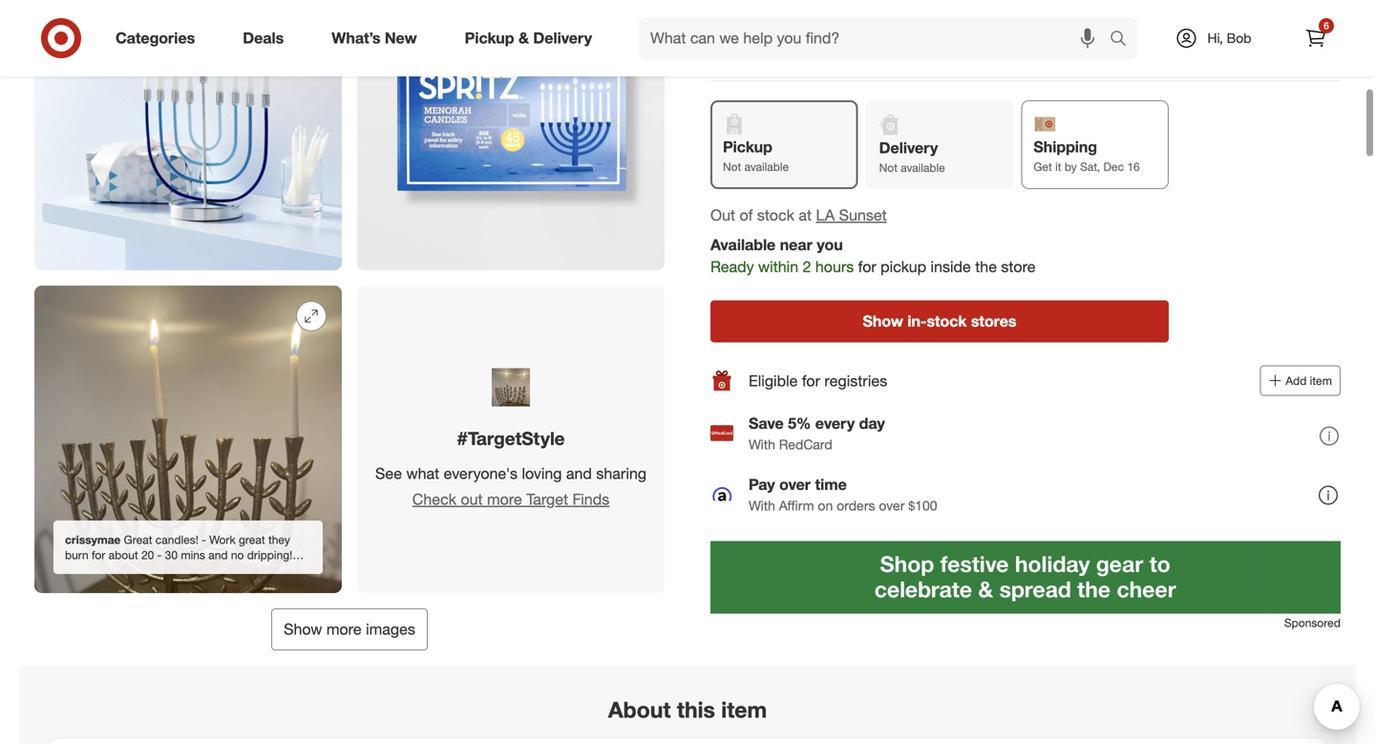 Task type: locate. For each thing, give the bounding box(es) containing it.
1 horizontal spatial not
[[880, 161, 898, 175]]

pickup
[[465, 29, 515, 47], [723, 138, 773, 156]]

the inside available near you ready within 2 hours for pickup inside the store
[[976, 257, 997, 276]]

eligible
[[749, 372, 798, 390]]

0 horizontal spatial not
[[723, 160, 742, 174]]

categories
[[116, 29, 195, 47]]

1 vertical spatial show
[[284, 620, 322, 639]]

and down work
[[209, 548, 228, 562]]

0 vertical spatial item
[[1310, 374, 1333, 388]]

store
[[1002, 257, 1036, 276]]

this
[[677, 696, 715, 723]]

and inside see what everyone's loving and sharing check out more target finds
[[566, 464, 592, 483]]

2 horizontal spatial for
[[859, 257, 877, 276]]

pickup inside pickup not available
[[723, 138, 773, 156]]

more right out
[[487, 490, 522, 509]]

for for they
[[92, 548, 105, 562]]

assorted blues image
[[714, 13, 754, 53]]

not for delivery
[[880, 161, 898, 175]]

show left in-
[[863, 312, 904, 331]]

0 horizontal spatial available
[[745, 160, 789, 174]]

with down pay in the bottom of the page
[[749, 497, 776, 514]]

0 horizontal spatial stock
[[757, 206, 795, 225]]

pay over time with affirm on orders over $100
[[749, 475, 938, 514]]

also
[[93, 563, 114, 577]]

available near you ready within 2 hours for pickup inside the store
[[711, 236, 1036, 276]]

1 vertical spatial stock
[[927, 312, 967, 331]]

#targetstyle preview 1 image
[[492, 368, 530, 407]]

1 horizontal spatial for
[[802, 372, 821, 390]]

6 link
[[1295, 17, 1337, 59]]

the right fit
[[130, 563, 146, 577]]

registries
[[825, 372, 888, 390]]

over left $100
[[879, 497, 905, 514]]

item right this
[[722, 696, 767, 723]]

for right hours
[[859, 257, 877, 276]]

1 horizontal spatial more
[[487, 490, 522, 509]]

1 horizontal spatial delivery
[[880, 139, 938, 157]]

1 vertical spatial -
[[157, 548, 162, 562]]

image gallery element
[[34, 0, 665, 651]]

stores
[[971, 312, 1017, 331]]

available for delivery
[[901, 161, 946, 175]]

check out more target finds link
[[375, 489, 647, 511]]

0 vertical spatial over
[[780, 475, 811, 494]]

for inside great candles! - work great they burn for about 20 - 30 mins and no dripping! they also fit the larger target menorahs
[[92, 548, 105, 562]]

show inside image gallery element
[[284, 620, 322, 639]]

sponsored
[[1285, 616, 1341, 630]]

the
[[976, 257, 997, 276], [130, 563, 146, 577]]

what's new link
[[316, 17, 441, 59]]

ready
[[711, 257, 754, 276]]

for up also
[[92, 548, 105, 562]]

over up affirm
[[780, 475, 811, 494]]

burn
[[65, 548, 89, 562]]

orders
[[837, 497, 876, 514]]

0 vertical spatial pickup
[[465, 29, 515, 47]]

0 horizontal spatial pickup
[[465, 29, 515, 47]]

not up sunset
[[880, 161, 898, 175]]

la sunset button
[[816, 205, 887, 227]]

30
[[165, 548, 178, 562]]

item right add
[[1310, 374, 1333, 388]]

0 vertical spatial with
[[749, 436, 776, 453]]

the inside great candles! - work great they burn for about 20 - 30 mins and no dripping! they also fit the larger target menorahs
[[130, 563, 146, 577]]

1 horizontal spatial available
[[901, 161, 946, 175]]

5%
[[788, 414, 811, 433]]

not up out
[[723, 160, 742, 174]]

for inside available near you ready within 2 hours for pickup inside the store
[[859, 257, 877, 276]]

0 horizontal spatial item
[[722, 696, 767, 723]]

delivery not available
[[880, 139, 946, 175]]

day
[[859, 414, 885, 433]]

0 horizontal spatial the
[[130, 563, 146, 577]]

see what everyone's loving and sharing check out more target finds
[[375, 464, 647, 509]]

stock left at
[[757, 206, 795, 225]]

search
[[1102, 31, 1147, 49]]

pickup up of
[[723, 138, 773, 156]]

categories link
[[99, 17, 219, 59]]

pickup inside "link"
[[465, 29, 515, 47]]

0 vertical spatial and
[[566, 464, 592, 483]]

out of stock at la sunset
[[711, 206, 887, 225]]

2 vertical spatial for
[[92, 548, 105, 562]]

0 vertical spatial delivery
[[533, 29, 592, 47]]

0 horizontal spatial delivery
[[533, 29, 592, 47]]

about
[[109, 548, 138, 562]]

1 horizontal spatial pickup
[[723, 138, 773, 156]]

deals
[[243, 29, 284, 47]]

0 horizontal spatial and
[[209, 548, 228, 562]]

0 horizontal spatial show
[[284, 620, 322, 639]]

and
[[566, 464, 592, 483], [209, 548, 228, 562]]

1 vertical spatial the
[[130, 563, 146, 577]]

stock left stores
[[927, 312, 967, 331]]

la
[[816, 206, 835, 225]]

- right 20
[[157, 548, 162, 562]]

over
[[780, 475, 811, 494], [879, 497, 905, 514]]

images
[[366, 620, 415, 639]]

$100
[[909, 497, 938, 514]]

what's new
[[332, 29, 417, 47]]

available
[[745, 160, 789, 174], [901, 161, 946, 175]]

great
[[239, 533, 265, 547]]

0 horizontal spatial more
[[327, 620, 362, 639]]

1 horizontal spatial and
[[566, 464, 592, 483]]

of
[[740, 206, 753, 225]]

available inside delivery not available
[[901, 161, 946, 175]]

0 horizontal spatial -
[[157, 548, 162, 562]]

with down save
[[749, 436, 776, 453]]

6
[[1324, 20, 1330, 32]]

it
[[1056, 160, 1062, 174]]

hi, bob
[[1208, 30, 1252, 46]]

pickup left &
[[465, 29, 515, 47]]

the left store
[[976, 257, 997, 276]]

1 vertical spatial more
[[327, 620, 362, 639]]

loving
[[522, 464, 562, 483]]

1 vertical spatial delivery
[[880, 139, 938, 157]]

delivery up sunset
[[880, 139, 938, 157]]

1 vertical spatial pickup
[[723, 138, 773, 156]]

2 with from the top
[[749, 497, 776, 514]]

available inside pickup not available
[[745, 160, 789, 174]]

0 horizontal spatial for
[[92, 548, 105, 562]]

show down dripping!
[[284, 620, 322, 639]]

pickup for not
[[723, 138, 773, 156]]

more
[[487, 490, 522, 509], [327, 620, 362, 639]]

0 vertical spatial show
[[863, 312, 904, 331]]

and up 'finds'
[[566, 464, 592, 483]]

deals link
[[227, 17, 308, 59]]

save
[[749, 414, 784, 433]]

1 horizontal spatial over
[[879, 497, 905, 514]]

1 horizontal spatial -
[[202, 533, 206, 547]]

shipping get it by sat, dec 16
[[1034, 138, 1140, 174]]

shipping
[[1034, 138, 1098, 156]]

not inside delivery not available
[[880, 161, 898, 175]]

#targetstyle
[[457, 428, 565, 450]]

delivery right &
[[533, 29, 592, 47]]

&
[[519, 29, 529, 47]]

within
[[759, 257, 799, 276]]

0 vertical spatial the
[[976, 257, 997, 276]]

more left images
[[327, 620, 362, 639]]

great
[[124, 533, 152, 547]]

1 vertical spatial and
[[209, 548, 228, 562]]

not inside pickup not available
[[723, 160, 742, 174]]

not
[[723, 160, 742, 174], [880, 161, 898, 175]]

item
[[1310, 374, 1333, 388], [722, 696, 767, 723]]

stock for of
[[757, 206, 795, 225]]

1 vertical spatial over
[[879, 497, 905, 514]]

1 vertical spatial with
[[749, 497, 776, 514]]

everyone's
[[444, 464, 518, 483]]

about this item
[[608, 696, 767, 723]]

1 horizontal spatial stock
[[927, 312, 967, 331]]

1 with from the top
[[749, 436, 776, 453]]

0 vertical spatial for
[[859, 257, 877, 276]]

pay
[[749, 475, 775, 494]]

1 horizontal spatial show
[[863, 312, 904, 331]]

they
[[65, 563, 90, 577]]

for
[[859, 257, 877, 276], [802, 372, 821, 390], [92, 548, 105, 562]]

with inside pay over time with affirm on orders over $100
[[749, 497, 776, 514]]

0 vertical spatial stock
[[757, 206, 795, 225]]

delivery
[[533, 29, 592, 47], [880, 139, 938, 157]]

1 horizontal spatial the
[[976, 257, 997, 276]]

dec
[[1104, 160, 1124, 174]]

pickup
[[881, 257, 927, 276]]

-
[[202, 533, 206, 547], [157, 548, 162, 562]]

show for show more images
[[284, 620, 322, 639]]

bob
[[1227, 30, 1252, 46]]

with
[[749, 436, 776, 453], [749, 497, 776, 514]]

- left work
[[202, 533, 206, 547]]

1 vertical spatial item
[[722, 696, 767, 723]]

dripping!
[[247, 548, 293, 562]]

0 vertical spatial -
[[202, 533, 206, 547]]

for right the eligible at the right of page
[[802, 372, 821, 390]]

1 vertical spatial for
[[802, 372, 821, 390]]

delivery inside "link"
[[533, 29, 592, 47]]

stock inside button
[[927, 312, 967, 331]]

1 horizontal spatial item
[[1310, 374, 1333, 388]]

crissymae
[[65, 533, 121, 547]]

0 vertical spatial more
[[487, 490, 522, 509]]

sunset
[[839, 206, 887, 225]]



Task type: vqa. For each thing, say whether or not it's contained in the screenshot.
the middle 3
no



Task type: describe. For each thing, give the bounding box(es) containing it.
work
[[209, 533, 236, 547]]

pickup not available
[[723, 138, 789, 174]]

show more images
[[284, 620, 415, 639]]

by
[[1065, 160, 1077, 174]]

candles!
[[156, 533, 199, 547]]

not for pickup
[[723, 160, 742, 174]]

available
[[711, 236, 776, 254]]

in-
[[908, 312, 927, 331]]

target
[[527, 490, 568, 509]]

inside
[[931, 257, 971, 276]]

great candles! - work great they burn for about 20 - 30 mins and no dripping! they also fit the larger target menorahs
[[65, 533, 293, 577]]

stock for in-
[[927, 312, 967, 331]]

with inside save 5% every day with redcard
[[749, 436, 776, 453]]

time
[[815, 475, 847, 494]]

2
[[803, 257, 812, 276]]

see
[[375, 464, 402, 483]]

larger
[[149, 563, 179, 577]]

out
[[461, 490, 483, 509]]

they
[[268, 533, 290, 547]]

more inside see what everyone's loving and sharing check out more target finds
[[487, 490, 522, 509]]

and inside great candles! - work great they burn for about 20 - 30 mins and no dripping! they also fit the larger target menorahs
[[209, 548, 228, 562]]

affirm
[[779, 497, 814, 514]]

show in-stock stores button
[[711, 301, 1169, 343]]

16
[[1128, 160, 1140, 174]]

available for pickup
[[745, 160, 789, 174]]

show for show in-stock stores
[[863, 312, 904, 331]]

add item button
[[1260, 366, 1341, 396]]

45ct 3.5"x0.37" paraffin wax unscented hanukkah taper candle - spritz™, 2 of 7 image
[[34, 0, 342, 270]]

near
[[780, 236, 813, 254]]

search button
[[1102, 17, 1147, 63]]

you
[[817, 236, 843, 254]]

redcard
[[779, 436, 833, 453]]

target
[[182, 563, 212, 577]]

white image
[[763, 13, 803, 53]]

item inside button
[[1310, 374, 1333, 388]]

save 5% every day with redcard
[[749, 414, 885, 453]]

at
[[799, 206, 812, 225]]

add item
[[1286, 374, 1333, 388]]

about
[[608, 696, 671, 723]]

multicolor image
[[813, 13, 853, 53]]

show more images button
[[271, 609, 428, 651]]

45ct 3.5"x0.37" paraffin wax unscented hanukkah taper candle - spritz™, 3 of 7 image
[[357, 0, 665, 270]]

eligible for registries
[[749, 372, 888, 390]]

for for 2
[[859, 257, 877, 276]]

delivery inside delivery not available
[[880, 139, 938, 157]]

hours
[[816, 257, 854, 276]]

what's
[[332, 29, 381, 47]]

advertisement region
[[711, 542, 1341, 614]]

mins
[[181, 548, 205, 562]]

sharing
[[596, 464, 647, 483]]

get
[[1034, 160, 1053, 174]]

finds
[[573, 490, 610, 509]]

show in-stock stores
[[863, 312, 1017, 331]]

fit
[[117, 563, 127, 577]]

hi,
[[1208, 30, 1224, 46]]

no
[[231, 548, 244, 562]]

0 horizontal spatial over
[[780, 475, 811, 494]]

sat,
[[1081, 160, 1101, 174]]

more inside button
[[327, 620, 362, 639]]

pickup for &
[[465, 29, 515, 47]]

on
[[818, 497, 833, 514]]

What can we help you find? suggestions appear below search field
[[639, 17, 1115, 59]]

new
[[385, 29, 417, 47]]

check
[[413, 490, 457, 509]]

photo from crissymae, 4 of 7 image
[[34, 286, 342, 593]]

out
[[711, 206, 736, 225]]

pickup & delivery
[[465, 29, 592, 47]]

every
[[816, 414, 855, 433]]

what
[[406, 464, 440, 483]]

pickup & delivery link
[[449, 17, 616, 59]]

add
[[1286, 374, 1307, 388]]

menorahs
[[215, 563, 266, 577]]

20
[[141, 548, 154, 562]]



